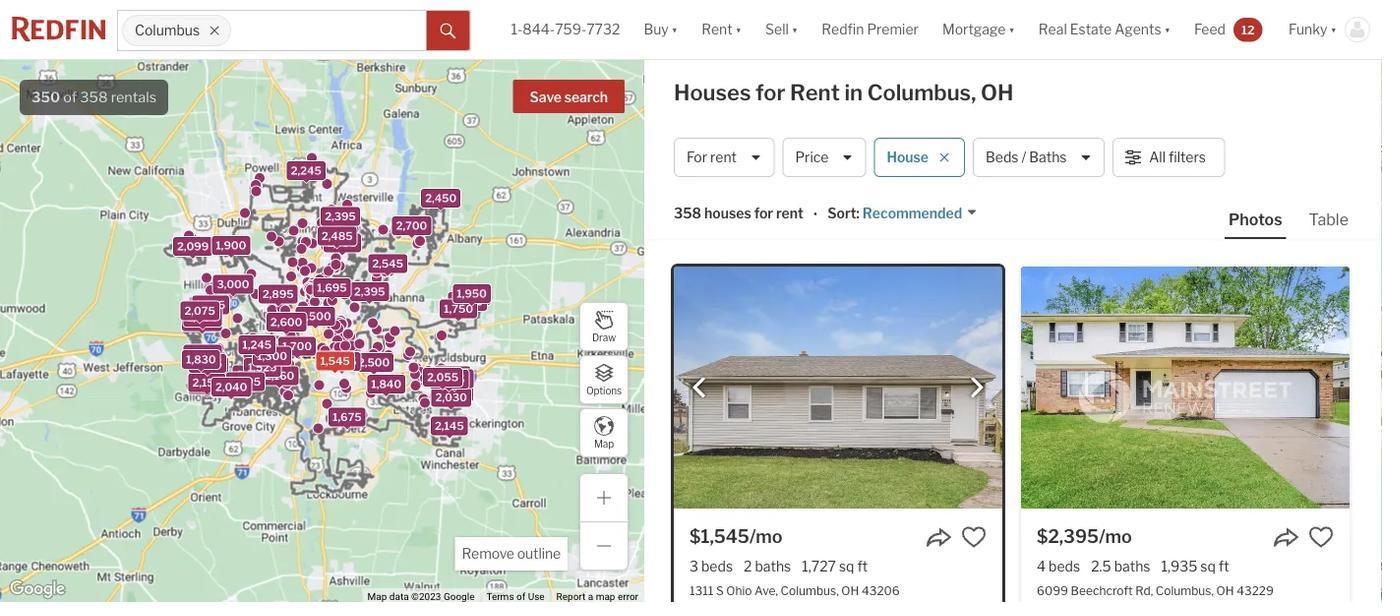 Task type: vqa. For each thing, say whether or not it's contained in the screenshot.
waterfall
no



Task type: describe. For each thing, give the bounding box(es) containing it.
1 horizontal spatial 2,500
[[358, 356, 390, 369]]

/mo for $2,395
[[1099, 526, 1133, 547]]

baths for $2,395 /mo
[[1115, 558, 1151, 575]]

2,700
[[396, 220, 427, 232]]

▾ for sell ▾
[[792, 21, 798, 38]]

rd,
[[1136, 583, 1154, 598]]

redfin premier
[[822, 21, 919, 38]]

next button image
[[967, 378, 987, 398]]

beds
[[986, 149, 1019, 166]]

mortgage ▾ button
[[943, 0, 1015, 59]]

1,395
[[327, 355, 357, 368]]

google image
[[5, 577, 70, 602]]

1 horizontal spatial 2,145
[[435, 420, 464, 433]]

remove house image
[[939, 152, 951, 163]]

0 horizontal spatial 2,040
[[215, 381, 247, 394]]

photos
[[1229, 210, 1283, 229]]

recommended
[[863, 205, 963, 222]]

baths
[[1030, 149, 1067, 166]]

350 of 358 rentals
[[31, 89, 157, 106]]

rent ▾ button
[[690, 0, 754, 59]]

real estate agents ▾
[[1039, 21, 1171, 38]]

1 horizontal spatial 2,095
[[433, 373, 465, 386]]

estate
[[1070, 21, 1112, 38]]

$2,395
[[1037, 526, 1099, 547]]

1,795
[[328, 237, 357, 250]]

real estate agents ▾ button
[[1027, 0, 1183, 59]]

1,695
[[317, 281, 347, 294]]

beds for $1,545
[[702, 558, 733, 575]]

rent inside button
[[711, 149, 737, 166]]

funky
[[1289, 21, 1328, 38]]

previous button image
[[690, 378, 710, 398]]

1-844-759-7732 link
[[511, 21, 620, 38]]

▾ inside real estate agents ▾ "link"
[[1165, 21, 1171, 38]]

2,545
[[372, 257, 403, 270]]

2,160
[[265, 370, 295, 382]]

1,840
[[371, 378, 402, 391]]

1 horizontal spatial 2,040
[[437, 386, 469, 399]]

4
[[1037, 558, 1046, 575]]

6099 beechcroft rd, columbus, oh 43229
[[1037, 583, 1274, 598]]

search
[[565, 89, 608, 106]]

baths for $1,545 /mo
[[755, 558, 791, 575]]

:
[[857, 205, 860, 222]]

1,950
[[457, 287, 487, 300]]

1,935
[[1162, 558, 1198, 575]]

sq for $2,395 /mo
[[1201, 558, 1216, 575]]

favorite button checkbox
[[961, 525, 987, 550]]

1,860
[[194, 360, 224, 373]]

358 houses for rent •
[[674, 205, 818, 223]]

43229
[[1237, 583, 1274, 598]]

remove outline button
[[455, 537, 568, 571]]

favorite button image
[[1309, 525, 1334, 550]]

map button
[[580, 408, 629, 458]]

350
[[31, 89, 60, 106]]

s
[[716, 583, 724, 598]]

1,400
[[188, 311, 218, 324]]

rent inside 358 houses for rent •
[[776, 205, 804, 222]]

844-
[[523, 21, 555, 38]]

2,185
[[196, 299, 225, 312]]

2
[[744, 558, 752, 575]]

table button
[[1305, 209, 1353, 237]]

for rent button
[[674, 138, 775, 177]]

beechcroft
[[1071, 583, 1133, 598]]

$1,545 /mo
[[690, 526, 783, 547]]

4 beds
[[1037, 558, 1081, 575]]

1,675
[[333, 411, 362, 424]]

save search button
[[513, 80, 625, 113]]

759-
[[555, 21, 587, 38]]

map
[[594, 438, 614, 450]]

1-
[[511, 21, 523, 38]]

2,099
[[177, 240, 209, 253]]

price
[[796, 149, 829, 166]]

sell
[[766, 21, 789, 38]]

oh for houses for rent in columbus, oh
[[981, 79, 1014, 106]]

3 beds
[[690, 558, 733, 575]]

beds / baths button
[[973, 138, 1105, 177]]

$2,395 /mo
[[1037, 526, 1133, 547]]

mortgage ▾ button
[[931, 0, 1027, 59]]

1,525
[[248, 361, 277, 374]]

options
[[586, 385, 622, 397]]

▾ for funky ▾
[[1331, 21, 1337, 38]]

buy ▾ button
[[644, 0, 678, 59]]

2,245
[[291, 164, 322, 177]]

$1,545
[[690, 526, 750, 547]]

2 horizontal spatial columbus,
[[1156, 583, 1214, 598]]

2 horizontal spatial oh
[[1217, 583, 1235, 598]]

house button
[[874, 138, 965, 177]]

oh for 1311 s ohio ave, columbus, oh 43206
[[842, 583, 859, 598]]

0 horizontal spatial 358
[[80, 89, 108, 106]]

/mo for $1,545
[[750, 526, 783, 547]]

favorite button checkbox
[[1309, 525, 1334, 550]]

filters
[[1169, 149, 1206, 166]]

2,055
[[427, 371, 459, 384]]

redfin premier button
[[810, 0, 931, 59]]

1 vertical spatial rent
[[790, 79, 840, 106]]

all filters
[[1150, 149, 1206, 166]]

options button
[[580, 355, 629, 404]]



Task type: locate. For each thing, give the bounding box(es) containing it.
1 horizontal spatial columbus,
[[868, 79, 977, 106]]

columbus
[[135, 22, 200, 39]]

1 ft from the left
[[858, 558, 868, 575]]

beds / baths
[[986, 149, 1067, 166]]

columbus, up house button
[[868, 79, 977, 106]]

buy ▾ button
[[632, 0, 690, 59]]

0 horizontal spatial rent
[[702, 21, 733, 38]]

2.5
[[1092, 558, 1112, 575]]

1 vertical spatial rent
[[776, 205, 804, 222]]

baths up ave,
[[755, 558, 791, 575]]

in
[[845, 79, 863, 106]]

1311
[[690, 583, 714, 598]]

remove
[[462, 546, 515, 562]]

sq right 1,727
[[839, 558, 855, 575]]

2,500 up 1,840
[[358, 356, 390, 369]]

5 ▾ from the left
[[1165, 21, 1171, 38]]

▾ for mortgage ▾
[[1009, 21, 1015, 38]]

3 ▾ from the left
[[792, 21, 798, 38]]

0 horizontal spatial rent
[[711, 149, 737, 166]]

2.5 baths
[[1092, 558, 1151, 575]]

2,295
[[230, 375, 261, 388]]

1,880
[[440, 373, 470, 385]]

2 beds from the left
[[1049, 558, 1081, 575]]

sell ▾ button
[[766, 0, 798, 59]]

photo of 1311 s ohio ave, columbus, oh 43206 image
[[674, 267, 1003, 509]]

▾ inside rent ▾ dropdown button
[[736, 21, 742, 38]]

1,900
[[216, 239, 246, 252]]

0 vertical spatial rent
[[702, 21, 733, 38]]

▾ right sell
[[792, 21, 798, 38]]

0 vertical spatial 2,500
[[300, 310, 331, 323]]

agents
[[1115, 21, 1162, 38]]

mortgage ▾
[[943, 21, 1015, 38]]

1 horizontal spatial rent
[[776, 205, 804, 222]]

beds right 4
[[1049, 558, 1081, 575]]

0 horizontal spatial 2,500
[[300, 310, 331, 323]]

ft right the 1,935
[[1219, 558, 1230, 575]]

outline
[[517, 546, 561, 562]]

0 horizontal spatial baths
[[755, 558, 791, 575]]

sort
[[828, 205, 857, 222]]

358
[[80, 89, 108, 106], [674, 205, 702, 222]]

ft
[[858, 558, 868, 575], [1219, 558, 1230, 575]]

1 horizontal spatial oh
[[981, 79, 1014, 106]]

358 inside 358 houses for rent •
[[674, 205, 702, 222]]

0 horizontal spatial oh
[[842, 583, 859, 598]]

2,040 down 1,860
[[215, 381, 247, 394]]

sq right the 1,935
[[1201, 558, 1216, 575]]

/mo up 2.5 baths
[[1099, 526, 1133, 547]]

1,245
[[242, 339, 272, 351]]

1 vertical spatial 2,395
[[354, 286, 385, 298]]

1 sq from the left
[[839, 558, 855, 575]]

2 /mo from the left
[[1099, 526, 1133, 547]]

submit search image
[[440, 23, 456, 39]]

2,395 up 2,485
[[325, 210, 356, 223]]

for right houses on the top
[[754, 205, 774, 222]]

for
[[687, 149, 708, 166]]

1 horizontal spatial ft
[[1219, 558, 1230, 575]]

0 horizontal spatial columbus,
[[781, 583, 839, 598]]

baths up the rd,
[[1115, 558, 1151, 575]]

•
[[814, 206, 818, 223]]

rent ▾ button
[[702, 0, 742, 59]]

1 /mo from the left
[[750, 526, 783, 547]]

4 ▾ from the left
[[1009, 21, 1015, 38]]

0 vertical spatial for
[[756, 79, 786, 106]]

columbus, for in
[[868, 79, 977, 106]]

1 horizontal spatial baths
[[1115, 558, 1151, 575]]

save search
[[530, 89, 608, 106]]

358 left houses on the top
[[674, 205, 702, 222]]

columbus, for ave,
[[781, 583, 839, 598]]

1,545
[[320, 355, 350, 368]]

rentals
[[111, 89, 157, 106]]

▾ for rent ▾
[[736, 21, 742, 38]]

2 baths from the left
[[1115, 558, 1151, 575]]

2,010
[[237, 368, 267, 381]]

/mo
[[750, 526, 783, 547], [1099, 526, 1133, 547]]

0 horizontal spatial beds
[[702, 558, 733, 575]]

2,395 down 2,545 on the top left of the page
[[354, 286, 385, 298]]

ave,
[[755, 583, 778, 598]]

0 vertical spatial 2,145
[[192, 378, 222, 391]]

columbus, down 1,727
[[781, 583, 839, 598]]

2,145
[[192, 378, 222, 391], [435, 420, 464, 433]]

rent right buy ▾
[[702, 21, 733, 38]]

houses for rent in columbus, oh
[[674, 79, 1014, 106]]

2 sq from the left
[[1201, 558, 1216, 575]]

None search field
[[231, 11, 426, 50]]

2,100
[[437, 370, 467, 382]]

draw
[[592, 332, 616, 344]]

houses
[[705, 205, 752, 222]]

map region
[[0, 0, 842, 602]]

3,000
[[217, 278, 249, 291]]

0 horizontal spatial ft
[[858, 558, 868, 575]]

7732
[[587, 21, 620, 38]]

ohio
[[727, 583, 752, 598]]

1 baths from the left
[[755, 558, 791, 575]]

/
[[1022, 149, 1027, 166]]

0 horizontal spatial 2,095
[[215, 381, 246, 394]]

2,500
[[300, 310, 331, 323], [358, 356, 390, 369]]

▾
[[672, 21, 678, 38], [736, 21, 742, 38], [792, 21, 798, 38], [1009, 21, 1015, 38], [1165, 21, 1171, 38], [1331, 21, 1337, 38]]

1 vertical spatial 358
[[674, 205, 702, 222]]

ft up 43206
[[858, 558, 868, 575]]

remove outline
[[462, 546, 561, 562]]

beds right 3
[[702, 558, 733, 575]]

1,727 sq ft
[[802, 558, 868, 575]]

1 horizontal spatial sq
[[1201, 558, 1216, 575]]

2,235
[[187, 348, 218, 361]]

1 horizontal spatial /mo
[[1099, 526, 1133, 547]]

2,040 down 1,880
[[437, 386, 469, 399]]

1 horizontal spatial beds
[[1049, 558, 1081, 575]]

1,750
[[444, 303, 473, 316]]

1-844-759-7732
[[511, 21, 620, 38]]

2,395
[[325, 210, 356, 223], [354, 286, 385, 298]]

2,330
[[452, 295, 483, 308]]

2,145 down 2,030
[[435, 420, 464, 433]]

rent
[[702, 21, 733, 38], [790, 79, 840, 106]]

baths
[[755, 558, 791, 575], [1115, 558, 1151, 575]]

2,040
[[215, 381, 247, 394], [437, 386, 469, 399]]

2 ft from the left
[[1219, 558, 1230, 575]]

funky ▾
[[1289, 21, 1337, 38]]

sell ▾ button
[[754, 0, 810, 59]]

▾ inside buy ▾ dropdown button
[[672, 21, 678, 38]]

▾ inside sell ▾ dropdown button
[[792, 21, 798, 38]]

0 vertical spatial 2,395
[[325, 210, 356, 223]]

2 baths
[[744, 558, 791, 575]]

1 beds from the left
[[702, 558, 733, 575]]

table
[[1309, 210, 1349, 229]]

ft for $2,395 /mo
[[1219, 558, 1230, 575]]

0 vertical spatial 358
[[80, 89, 108, 106]]

1 vertical spatial 2,145
[[435, 420, 464, 433]]

columbus, down the 1,935
[[1156, 583, 1214, 598]]

1 horizontal spatial rent
[[790, 79, 840, 106]]

draw button
[[580, 302, 629, 351]]

2,500 down 1,695
[[300, 310, 331, 323]]

358 right 'of'
[[80, 89, 108, 106]]

2 ▾ from the left
[[736, 21, 742, 38]]

2,600
[[271, 316, 302, 329]]

▾ right buy
[[672, 21, 678, 38]]

oh left 43229 in the right bottom of the page
[[1217, 583, 1235, 598]]

2,145 down 1,860
[[192, 378, 222, 391]]

photos button
[[1225, 209, 1305, 239]]

0 horizontal spatial sq
[[839, 558, 855, 575]]

1,835
[[193, 357, 222, 370]]

sq for $1,545 /mo
[[839, 558, 855, 575]]

photo of 6099 beechcroft rd, columbus, oh 43229 image
[[1022, 267, 1350, 509]]

2,255
[[456, 289, 487, 302]]

1 ▾ from the left
[[672, 21, 678, 38]]

for right houses
[[756, 79, 786, 106]]

1,727
[[802, 558, 836, 575]]

rent right for
[[711, 149, 737, 166]]

rent left in
[[790, 79, 840, 106]]

▾ for buy ▾
[[672, 21, 678, 38]]

▾ left sell
[[736, 21, 742, 38]]

0 horizontal spatial /mo
[[750, 526, 783, 547]]

premier
[[867, 21, 919, 38]]

remove columbus image
[[209, 25, 221, 36]]

2,000
[[186, 316, 218, 328]]

for inside 358 houses for rent •
[[754, 205, 774, 222]]

▾ right agents
[[1165, 21, 1171, 38]]

0 horizontal spatial 2,145
[[192, 378, 222, 391]]

2,095
[[433, 373, 465, 386], [215, 381, 246, 394]]

/mo up 2 baths
[[750, 526, 783, 547]]

price button
[[783, 138, 866, 177]]

rent inside dropdown button
[[702, 21, 733, 38]]

2,095 down 1,860
[[215, 381, 246, 394]]

▾ right funky
[[1331, 21, 1337, 38]]

feed
[[1195, 21, 1226, 38]]

1 vertical spatial 2,500
[[358, 356, 390, 369]]

beds
[[702, 558, 733, 575], [1049, 558, 1081, 575]]

6 ▾ from the left
[[1331, 21, 1337, 38]]

1 horizontal spatial 358
[[674, 205, 702, 222]]

redfin
[[822, 21, 864, 38]]

1 vertical spatial for
[[754, 205, 774, 222]]

oh down 1,727 sq ft
[[842, 583, 859, 598]]

2,450
[[425, 192, 457, 205]]

▾ inside mortgage ▾ dropdown button
[[1009, 21, 1015, 38]]

0 vertical spatial rent
[[711, 149, 737, 166]]

2,485
[[322, 230, 353, 243]]

columbus,
[[868, 79, 977, 106], [781, 583, 839, 598], [1156, 583, 1214, 598]]

for rent
[[687, 149, 737, 166]]

2,095 up 2,030
[[433, 373, 465, 386]]

▾ right mortgage
[[1009, 21, 1015, 38]]

ft for $1,545 /mo
[[858, 558, 868, 575]]

rent left •
[[776, 205, 804, 222]]

12
[[1242, 22, 1255, 37]]

beds for $2,395
[[1049, 558, 1081, 575]]

favorite button image
[[961, 525, 987, 550]]

recommended button
[[860, 204, 978, 223]]

1,300
[[257, 350, 287, 363]]

3
[[690, 558, 699, 575]]

oh up beds
[[981, 79, 1014, 106]]

oh
[[981, 79, 1014, 106], [842, 583, 859, 598], [1217, 583, 1235, 598]]

all
[[1150, 149, 1166, 166]]



